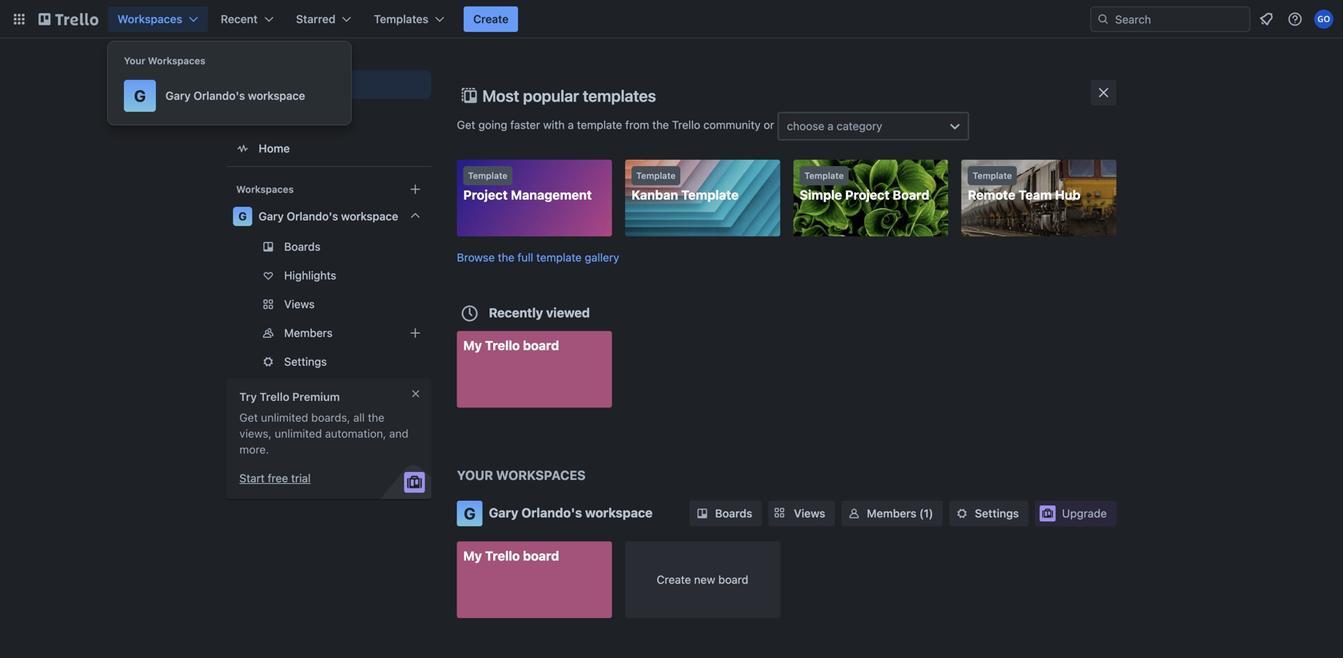 Task type: vqa. For each thing, say whether or not it's contained in the screenshot.
bottommost Unlimited
yes



Task type: describe. For each thing, give the bounding box(es) containing it.
templates inside templates link
[[259, 110, 313, 123]]

your
[[124, 55, 145, 66]]

template for simple
[[805, 171, 844, 181]]

2 my from the top
[[463, 549, 482, 564]]

category
[[837, 120, 882, 133]]

views,
[[239, 427, 272, 441]]

premium
[[292, 391, 340, 404]]

most popular templates
[[483, 86, 656, 105]]

template for kanban
[[636, 171, 676, 181]]

1 my from the top
[[463, 338, 482, 353]]

views for left views link
[[284, 298, 315, 311]]

1 vertical spatial unlimited
[[275, 427, 322, 441]]

browse
[[457, 251, 495, 264]]

your
[[457, 468, 493, 483]]

try trello premium get unlimited boards, all the views, unlimited automation, and more.
[[239, 391, 409, 457]]

management
[[511, 188, 592, 203]]

0 vertical spatial template
[[577, 118, 622, 132]]

board
[[893, 188, 930, 203]]

1 vertical spatial gary
[[259, 210, 284, 223]]

2 vertical spatial workspaces
[[236, 184, 294, 195]]

free
[[268, 472, 288, 485]]

recently
[[489, 305, 543, 321]]

project inside template simple project board
[[845, 188, 890, 203]]

2 vertical spatial gary
[[489, 506, 519, 521]]

1 vertical spatial workspace
[[341, 210, 398, 223]]

create button
[[464, 6, 518, 32]]

0 vertical spatial unlimited
[[261, 411, 308, 425]]

search image
[[1097, 13, 1110, 26]]

create a workspace image
[[406, 180, 425, 199]]

start free trial button
[[239, 471, 311, 487]]

create for create
[[473, 12, 509, 26]]

open information menu image
[[1287, 11, 1303, 27]]

1 horizontal spatial the
[[498, 251, 515, 264]]

popular
[[523, 86, 579, 105]]

board for 1st the my trello board link from the top
[[523, 338, 559, 353]]

gary orlando (garyorlando) image
[[1315, 10, 1334, 29]]

your workspaces
[[457, 468, 586, 483]]

recent button
[[211, 6, 283, 32]]

automation,
[[325, 427, 386, 441]]

going
[[478, 118, 507, 132]]

sm image for settings
[[954, 506, 970, 522]]

board image
[[233, 75, 252, 94]]

back to home image
[[38, 6, 98, 32]]

1 horizontal spatial settings link
[[949, 501, 1029, 527]]

members link
[[227, 321, 431, 346]]

Search field
[[1110, 7, 1250, 31]]

views for views link to the right
[[794, 507, 825, 521]]

members for members (1)
[[867, 507, 917, 521]]

more.
[[239, 443, 269, 457]]

1 vertical spatial workspaces
[[148, 55, 205, 66]]

simple
[[800, 188, 842, 203]]

start
[[239, 472, 265, 485]]

get inside "try trello premium get unlimited boards, all the views, unlimited automation, and more."
[[239, 411, 258, 425]]

new
[[694, 574, 715, 587]]

browse the full template gallery link
[[457, 251, 619, 264]]

0 vertical spatial get
[[457, 118, 475, 132]]

templates button
[[364, 6, 454, 32]]

boards link for highlights
[[227, 234, 431, 260]]

1 my trello board link from the top
[[457, 331, 612, 408]]

template for remote
[[973, 171, 1012, 181]]

the for try trello premium get unlimited boards, all the views, unlimited automation, and more.
[[368, 411, 385, 425]]

0 horizontal spatial settings
[[284, 355, 327, 369]]

0 horizontal spatial a
[[568, 118, 574, 132]]

recently viewed
[[489, 305, 590, 321]]

0 vertical spatial orlando's
[[194, 89, 245, 102]]

members for members
[[284, 327, 333, 340]]

create new board
[[657, 574, 749, 587]]

choose a category
[[787, 120, 882, 133]]

template remote team hub
[[968, 171, 1081, 203]]



Task type: locate. For each thing, give the bounding box(es) containing it.
template for project
[[468, 171, 508, 181]]

project up browse
[[463, 188, 508, 203]]

0 horizontal spatial workspace
[[248, 89, 305, 102]]

0 vertical spatial my
[[463, 338, 482, 353]]

template right the full
[[536, 251, 582, 264]]

template
[[468, 171, 508, 181], [636, 171, 676, 181], [805, 171, 844, 181], [973, 171, 1012, 181], [681, 188, 739, 203]]

2 vertical spatial gary orlando's workspace
[[489, 506, 653, 521]]

board for first the my trello board link from the bottom of the page
[[523, 549, 559, 564]]

members left (1)
[[867, 507, 917, 521]]

gary
[[166, 89, 191, 102], [259, 210, 284, 223], [489, 506, 519, 521]]

0 vertical spatial gary
[[166, 89, 191, 102]]

0 vertical spatial gary orlando's workspace
[[166, 89, 305, 102]]

try
[[239, 391, 257, 404]]

sm image right (1)
[[954, 506, 970, 522]]

and
[[389, 427, 409, 441]]

views link up the members link
[[227, 292, 431, 317]]

0 vertical spatial boards link
[[227, 70, 431, 99]]

1 vertical spatial the
[[498, 251, 515, 264]]

board
[[523, 338, 559, 353], [523, 549, 559, 564], [719, 574, 749, 587]]

faster
[[510, 118, 540, 132]]

1 horizontal spatial views
[[794, 507, 825, 521]]

1 horizontal spatial project
[[845, 188, 890, 203]]

boards link up highlights link
[[227, 234, 431, 260]]

1 vertical spatial get
[[239, 411, 258, 425]]

0 horizontal spatial sm image
[[694, 506, 710, 522]]

1 horizontal spatial sm image
[[954, 506, 970, 522]]

0 vertical spatial board
[[523, 338, 559, 353]]

gary orlando's workspace down workspaces
[[489, 506, 653, 521]]

templates
[[374, 12, 429, 26], [259, 110, 313, 123]]

home link
[[227, 134, 431, 163]]

0 horizontal spatial project
[[463, 188, 508, 203]]

template up simple
[[805, 171, 844, 181]]

or
[[764, 118, 774, 132]]

home image
[[233, 139, 252, 158]]

my trello board
[[463, 338, 559, 353], [463, 549, 559, 564]]

1 vertical spatial gary orlando's workspace
[[259, 210, 398, 223]]

orlando's up highlights
[[287, 210, 338, 223]]

boards for views
[[715, 507, 753, 521]]

views link
[[227, 292, 431, 317], [769, 501, 835, 527]]

template kanban template
[[632, 171, 739, 203]]

the left the full
[[498, 251, 515, 264]]

1 vertical spatial templates
[[259, 110, 313, 123]]

create
[[473, 12, 509, 26], [657, 574, 691, 587]]

settings link
[[227, 349, 431, 375], [949, 501, 1029, 527]]

workspaces up your workspaces
[[118, 12, 182, 26]]

upgrade
[[1062, 507, 1107, 521]]

boards for highlights
[[284, 240, 321, 253]]

boards up highlights
[[284, 240, 321, 253]]

workspace
[[248, 89, 305, 102], [341, 210, 398, 223], [585, 506, 653, 521]]

my trello board for first the my trello board link from the bottom of the page
[[463, 549, 559, 564]]

the right from
[[652, 118, 669, 132]]

views left sm image
[[794, 507, 825, 521]]

template inside template simple project board
[[805, 171, 844, 181]]

starred
[[296, 12, 336, 26]]

0 vertical spatial members
[[284, 327, 333, 340]]

create inside button
[[473, 12, 509, 26]]

highlights
[[284, 269, 336, 282]]

settings up premium in the left bottom of the page
[[284, 355, 327, 369]]

a
[[568, 118, 574, 132], [828, 120, 834, 133]]

trello
[[672, 118, 701, 132], [485, 338, 520, 353], [260, 391, 289, 404], [485, 549, 520, 564]]

your workspaces
[[124, 55, 205, 66]]

2 sm image from the left
[[954, 506, 970, 522]]

the for get going faster with a template from the trello community or
[[652, 118, 669, 132]]

get up views,
[[239, 411, 258, 425]]

workspaces right your
[[148, 55, 205, 66]]

template right kanban
[[681, 188, 739, 203]]

2 vertical spatial g
[[464, 505, 476, 523]]

browse the full template gallery
[[457, 251, 619, 264]]

the inside "try trello premium get unlimited boards, all the views, unlimited automation, and more."
[[368, 411, 385, 425]]

project
[[463, 188, 508, 203], [845, 188, 890, 203]]

g
[[134, 86, 146, 105], [238, 210, 247, 223], [464, 505, 476, 523]]

trial
[[291, 472, 311, 485]]

templates inside dropdown button
[[374, 12, 429, 26]]

template simple project board
[[800, 171, 930, 203]]

0 vertical spatial the
[[652, 118, 669, 132]]

settings right (1)
[[975, 507, 1019, 521]]

0 vertical spatial workspace
[[248, 89, 305, 102]]

template inside 'template remote team hub'
[[973, 171, 1012, 181]]

1 vertical spatial my
[[463, 549, 482, 564]]

2 horizontal spatial g
[[464, 505, 476, 523]]

2 horizontal spatial orlando's
[[522, 506, 582, 521]]

workspaces down home
[[236, 184, 294, 195]]

1 vertical spatial board
[[523, 549, 559, 564]]

0 vertical spatial settings
[[284, 355, 327, 369]]

get going faster with a template from the trello community or
[[457, 118, 777, 132]]

templates right starred popup button
[[374, 12, 429, 26]]

orlando's
[[194, 89, 245, 102], [287, 210, 338, 223], [522, 506, 582, 521]]

project left board
[[845, 188, 890, 203]]

sm image
[[846, 506, 862, 522]]

the right all
[[368, 411, 385, 425]]

0 vertical spatial boards
[[259, 78, 296, 91]]

0 horizontal spatial views link
[[227, 292, 431, 317]]

template up remote
[[973, 171, 1012, 181]]

0 horizontal spatial templates
[[259, 110, 313, 123]]

0 horizontal spatial the
[[368, 411, 385, 425]]

my trello board link
[[457, 331, 612, 408], [457, 542, 612, 619]]

views down highlights
[[284, 298, 315, 311]]

views link left sm image
[[769, 501, 835, 527]]

orlando's up template board image
[[194, 89, 245, 102]]

trello inside "try trello premium get unlimited boards, all the views, unlimited automation, and more."
[[260, 391, 289, 404]]

settings link down the members link
[[227, 349, 431, 375]]

kanban
[[632, 188, 678, 203]]

boards
[[259, 78, 296, 91], [284, 240, 321, 253], [715, 507, 753, 521]]

team
[[1019, 188, 1052, 203]]

0 vertical spatial workspaces
[[118, 12, 182, 26]]

create for create new board
[[657, 574, 691, 587]]

most
[[483, 86, 519, 105]]

0 vertical spatial my trello board link
[[457, 331, 612, 408]]

a right with
[[568, 118, 574, 132]]

workspaces
[[118, 12, 182, 26], [148, 55, 205, 66], [236, 184, 294, 195]]

1 vertical spatial my trello board
[[463, 549, 559, 564]]

unlimited up views,
[[261, 411, 308, 425]]

gary orlando's workspace
[[166, 89, 305, 102], [259, 210, 398, 223], [489, 506, 653, 521]]

template board image
[[233, 107, 252, 126]]

1 my trello board from the top
[[463, 338, 559, 353]]

with
[[543, 118, 565, 132]]

home
[[259, 142, 290, 155]]

0 horizontal spatial views
[[284, 298, 315, 311]]

highlights link
[[227, 263, 431, 289]]

members (1)
[[867, 507, 933, 521]]

1 vertical spatial boards
[[284, 240, 321, 253]]

1 vertical spatial my trello board link
[[457, 542, 612, 619]]

1 vertical spatial settings link
[[949, 501, 1029, 527]]

create up most
[[473, 12, 509, 26]]

a right choose
[[828, 120, 834, 133]]

0 vertical spatial my trello board
[[463, 338, 559, 353]]

sm image for boards
[[694, 506, 710, 522]]

2 horizontal spatial workspace
[[585, 506, 653, 521]]

template project management
[[463, 171, 592, 203]]

0 horizontal spatial gary
[[166, 89, 191, 102]]

1 horizontal spatial orlando's
[[287, 210, 338, 223]]

0 vertical spatial settings link
[[227, 349, 431, 375]]

gary orlando's workspace up template board image
[[166, 89, 305, 102]]

0 horizontal spatial settings link
[[227, 349, 431, 375]]

get left going
[[457, 118, 475, 132]]

0 horizontal spatial members
[[284, 327, 333, 340]]

boards right board image
[[259, 78, 296, 91]]

1 horizontal spatial views link
[[769, 501, 835, 527]]

the
[[652, 118, 669, 132], [498, 251, 515, 264], [368, 411, 385, 425]]

gary orlando's workspace up highlights link
[[259, 210, 398, 223]]

1 vertical spatial template
[[536, 251, 582, 264]]

1 horizontal spatial gary
[[259, 210, 284, 223]]

choose
[[787, 120, 825, 133]]

2 project from the left
[[845, 188, 890, 203]]

starred button
[[287, 6, 361, 32]]

workspaces inside dropdown button
[[118, 12, 182, 26]]

template inside template project management
[[468, 171, 508, 181]]

1 project from the left
[[463, 188, 508, 203]]

1 horizontal spatial members
[[867, 507, 917, 521]]

0 vertical spatial views
[[284, 298, 315, 311]]

orlando's down workspaces
[[522, 506, 582, 521]]

0 notifications image
[[1257, 10, 1276, 29]]

2 vertical spatial workspace
[[585, 506, 653, 521]]

2 vertical spatial boards link
[[690, 501, 762, 527]]

1 horizontal spatial templates
[[374, 12, 429, 26]]

1 vertical spatial g
[[238, 210, 247, 223]]

1 vertical spatial settings
[[975, 507, 1019, 521]]

views
[[284, 298, 315, 311], [794, 507, 825, 521]]

get
[[457, 118, 475, 132], [239, 411, 258, 425]]

template
[[577, 118, 622, 132], [536, 251, 582, 264]]

1 horizontal spatial a
[[828, 120, 834, 133]]

template down templates
[[577, 118, 622, 132]]

settings link right (1)
[[949, 501, 1029, 527]]

my
[[463, 338, 482, 353], [463, 549, 482, 564]]

0 horizontal spatial get
[[239, 411, 258, 425]]

template up kanban
[[636, 171, 676, 181]]

2 vertical spatial board
[[719, 574, 749, 587]]

from
[[625, 118, 649, 132]]

boards link for views
[[690, 501, 762, 527]]

members
[[284, 327, 333, 340], [867, 507, 917, 521]]

1 horizontal spatial get
[[457, 118, 475, 132]]

unlimited
[[261, 411, 308, 425], [275, 427, 322, 441]]

templates
[[583, 86, 656, 105]]

unlimited down boards,
[[275, 427, 322, 441]]

0 horizontal spatial orlando's
[[194, 89, 245, 102]]

0 vertical spatial views link
[[227, 292, 431, 317]]

template down going
[[468, 171, 508, 181]]

start free trial
[[239, 472, 311, 485]]

add image
[[406, 324, 425, 343]]

2 vertical spatial the
[[368, 411, 385, 425]]

boards link up new
[[690, 501, 762, 527]]

1 horizontal spatial create
[[657, 574, 691, 587]]

my trello board for 1st the my trello board link from the top
[[463, 338, 559, 353]]

1 vertical spatial views link
[[769, 501, 835, 527]]

boards up new
[[715, 507, 753, 521]]

2 my trello board from the top
[[463, 549, 559, 564]]

2 horizontal spatial gary
[[489, 506, 519, 521]]

community
[[704, 118, 761, 132]]

1 vertical spatial orlando's
[[287, 210, 338, 223]]

2 vertical spatial boards
[[715, 507, 753, 521]]

settings
[[284, 355, 327, 369], [975, 507, 1019, 521]]

hub
[[1055, 188, 1081, 203]]

create left new
[[657, 574, 691, 587]]

1 horizontal spatial settings
[[975, 507, 1019, 521]]

project inside template project management
[[463, 188, 508, 203]]

sm image up create new board
[[694, 506, 710, 522]]

0 vertical spatial templates
[[374, 12, 429, 26]]

1 vertical spatial create
[[657, 574, 691, 587]]

1 horizontal spatial workspace
[[341, 210, 398, 223]]

boards link
[[227, 70, 431, 99], [227, 234, 431, 260], [690, 501, 762, 527]]

boards,
[[311, 411, 350, 425]]

2 horizontal spatial the
[[652, 118, 669, 132]]

0 horizontal spatial create
[[473, 12, 509, 26]]

viewed
[[546, 305, 590, 321]]

templates link
[[227, 102, 431, 131]]

2 my trello board link from the top
[[457, 542, 612, 619]]

sm image
[[694, 506, 710, 522], [954, 506, 970, 522]]

templates up home
[[259, 110, 313, 123]]

all
[[353, 411, 365, 425]]

recent
[[221, 12, 258, 26]]

boards link up templates link
[[227, 70, 431, 99]]

gallery
[[585, 251, 619, 264]]

1 vertical spatial views
[[794, 507, 825, 521]]

members down highlights
[[284, 327, 333, 340]]

1 vertical spatial members
[[867, 507, 917, 521]]

workspaces button
[[108, 6, 208, 32]]

full
[[518, 251, 533, 264]]

remote
[[968, 188, 1016, 203]]

1 horizontal spatial g
[[238, 210, 247, 223]]

0 vertical spatial g
[[134, 86, 146, 105]]

1 vertical spatial boards link
[[227, 234, 431, 260]]

(1)
[[920, 507, 933, 521]]

0 horizontal spatial g
[[134, 86, 146, 105]]

2 vertical spatial orlando's
[[522, 506, 582, 521]]

primary element
[[0, 0, 1343, 38]]

upgrade button
[[1035, 501, 1117, 527]]

1 sm image from the left
[[694, 506, 710, 522]]

0 vertical spatial create
[[473, 12, 509, 26]]

workspaces
[[496, 468, 586, 483]]



